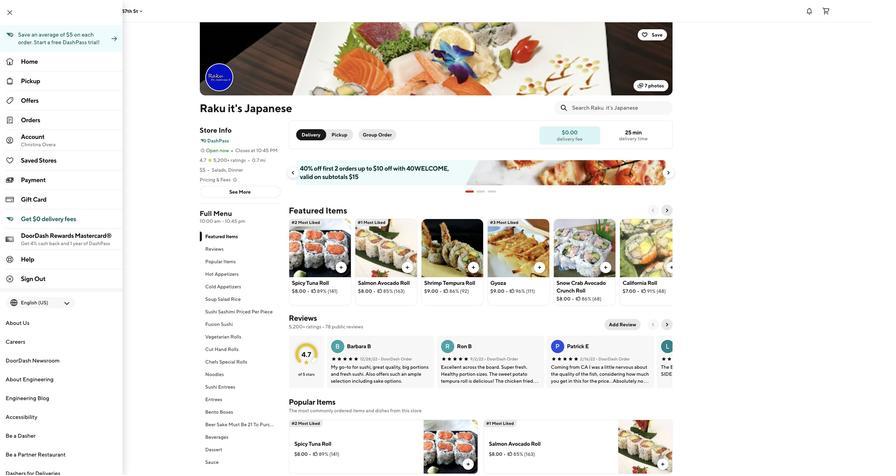 Task type: locate. For each thing, give the bounding box(es) containing it.
ratings inside the reviews 5,200+ ratings • 78 public reviews
[[307, 324, 322, 330]]

0 horizontal spatial dashpass
[[63, 39, 87, 46]]

#3 most liked
[[490, 220, 519, 225]]

salad
[[218, 297, 230, 302]]

1 vertical spatial appetizers
[[217, 284, 241, 290]]

sushi down sashimi
[[221, 322, 233, 327]]

0 vertical spatial featured
[[289, 206, 324, 215]]

roll inside the snow crab avocado crunch roll
[[576, 287, 586, 294]]

featured items heading
[[289, 205, 347, 216]]

1 horizontal spatial delivery
[[557, 136, 575, 142]]

stores
[[39, 157, 57, 164]]

california roll
[[623, 280, 658, 286]]

entrees down noodles on the left of page
[[218, 384, 236, 390]]

of left 5
[[298, 372, 302, 377]]

0 horizontal spatial #1
[[358, 220, 363, 225]]

0 horizontal spatial 85%
[[384, 289, 393, 294]]

0 horizontal spatial 10:45
[[225, 218, 238, 224]]

$8.00 for spicy tuna roll
[[292, 289, 306, 294]]

0 vertical spatial (163)
[[394, 289, 405, 294]]

dashpass inside save an average of $5 on each order. start a free dashpass trial!
[[63, 39, 87, 46]]

5,200+ down the reviews link
[[289, 324, 306, 330]]

get inside doordash rewards mastercard® get 4% cash back and 1 year of dashpass
[[21, 241, 29, 246]]

chefs special rolls
[[205, 359, 248, 365]]

0 vertical spatial entrees
[[218, 384, 236, 390]]

doordash for p
[[599, 356, 618, 362]]

items down subtotals
[[326, 206, 347, 215]]

2 vertical spatial dashpass
[[89, 241, 110, 246]]

21
[[248, 422, 253, 428]]

california roll image
[[620, 219, 682, 277]]

2 vertical spatial a
[[14, 452, 17, 458]]

#2 most liked down featured items heading at the left of the page
[[292, 220, 320, 225]]

10:45 right -
[[225, 218, 238, 224]]

1 vertical spatial be
[[6, 433, 13, 439]]

out
[[34, 275, 45, 283]]

about left us
[[6, 320, 22, 327]]

with
[[394, 165, 406, 172]]

trial!
[[88, 39, 100, 46]]

cut
[[205, 347, 214, 352]]

popular items
[[205, 259, 236, 264]]

delivery inside $0.00 delivery fee
[[557, 136, 575, 142]]

1 horizontal spatial dashpass
[[89, 241, 110, 246]]

doordash right 9/2/22
[[487, 356, 506, 362]]

3 • doordash order from the left
[[596, 356, 630, 362]]

(141)
[[328, 289, 338, 294], [330, 452, 340, 457]]

1 about from the top
[[6, 320, 22, 327]]

0 vertical spatial #2 most liked
[[292, 220, 320, 225]]

close image
[[6, 8, 14, 17]]

1 $8.00 • from the left
[[295, 452, 311, 457]]

spicy tuna roll image
[[289, 219, 351, 277], [424, 420, 478, 474]]

raku  it's japanese image
[[200, 22, 673, 95], [206, 64, 233, 91]]

0 horizontal spatial ratings
[[231, 158, 246, 163]]

previous button of carousel image left valid
[[290, 170, 296, 176]]

2/16/22
[[581, 356, 596, 362]]

get left $0
[[21, 215, 32, 223]]

1 horizontal spatial save
[[652, 32, 663, 38]]

86% left (68)
[[582, 296, 592, 302]]

1 horizontal spatial of
[[83, 241, 88, 246]]

delivery left time
[[620, 136, 637, 141]]

2 vertical spatial be
[[6, 452, 13, 458]]

careers
[[6, 339, 25, 345]]

#2 most liked down most
[[292, 421, 320, 426]]

1 horizontal spatial salmon avocado roll image
[[619, 420, 673, 474]]

#2 down the
[[292, 421, 298, 426]]

notification bell image
[[806, 7, 814, 15]]

the
[[289, 408, 297, 414]]

b right ron
[[468, 343, 472, 350]]

2 • doordash order from the left
[[485, 356, 519, 362]]

2 horizontal spatial b
[[468, 343, 472, 350]]

5,200+ inside the reviews 5,200+ ratings • 78 public reviews
[[289, 324, 306, 330]]

10:45 inside full menu 10:00 am - 10:45 pm
[[225, 218, 238, 224]]

a inside save an average of $5 on each order. start a free dashpass trial!
[[47, 39, 50, 46]]

add item to cart image for california roll image
[[670, 265, 675, 270]]

0 vertical spatial 5,200+
[[213, 158, 230, 163]]

Delivery radio
[[296, 129, 326, 140]]

most for gyoza
[[497, 220, 507, 225]]

#2 down featured items heading at the left of the page
[[292, 220, 298, 225]]

and right "items"
[[366, 408, 375, 414]]

e
[[586, 343, 589, 350]]

save inside save an average of $5 on each order. start a free dashpass trial!
[[18, 31, 30, 38]]

2 about from the top
[[6, 376, 22, 383]]

sushi down noodles on the left of page
[[205, 384, 217, 390]]

order inside button
[[379, 132, 392, 138]]

more
[[239, 189, 251, 195]]

to
[[254, 422, 259, 428]]

1 horizontal spatial salmon
[[489, 441, 508, 447]]

2 $8.00 • from the left
[[489, 452, 506, 457]]

off left first
[[314, 165, 322, 172]]

cold appetizers
[[205, 284, 241, 290]]

closes
[[235, 148, 250, 153]]

0 vertical spatial 4.7
[[200, 158, 207, 163]]

most
[[298, 408, 309, 414]]

0 vertical spatial about
[[6, 320, 22, 327]]

1 add item to cart image from the left
[[471, 265, 477, 270]]

crab
[[572, 280, 584, 286]]

1 #2 from the top
[[292, 220, 298, 225]]

1 vertical spatial a
[[14, 433, 17, 439]]

111
[[109, 8, 115, 14]]

0 horizontal spatial off
[[314, 165, 322, 172]]

0 horizontal spatial delivery
[[42, 215, 64, 223]]

1 vertical spatial 89%
[[319, 452, 329, 457]]

a for dasher
[[14, 433, 17, 439]]

86% for tempura
[[450, 289, 459, 294]]

Pickup radio
[[322, 129, 353, 140]]

0 horizontal spatial salmon
[[358, 280, 377, 286]]

0 vertical spatial popular
[[205, 259, 223, 264]]

0 horizontal spatial (163)
[[394, 289, 405, 294]]

1 vertical spatial 89% (141)
[[319, 452, 340, 457]]

0 horizontal spatial pickup
[[21, 77, 40, 85]]

1 vertical spatial of
[[83, 241, 88, 246]]

reviews inside button
[[205, 246, 224, 252]]

sign
[[21, 275, 33, 283]]

gyoza image
[[488, 219, 550, 277]]

0 vertical spatial appetizers
[[215, 271, 239, 277]]

vegetarian
[[205, 334, 230, 340]]

at
[[251, 148, 256, 153]]

rolls
[[231, 334, 242, 340], [228, 347, 239, 352], [237, 359, 248, 365]]

spicy
[[292, 280, 306, 286], [295, 441, 308, 447]]

card
[[33, 196, 47, 203]]

0 vertical spatial #1
[[358, 220, 363, 225]]

beer sake must be 21 to purchase
[[205, 422, 281, 428]]

$9.00 down the shrimp
[[425, 289, 439, 294]]

salmon avocado roll image
[[356, 219, 417, 277], [619, 420, 673, 474]]

entrees up bento
[[205, 397, 223, 402]]

doordash right 12/28/22
[[381, 356, 400, 362]]

salmon avocado roll
[[358, 280, 410, 286], [489, 441, 541, 447]]

1 vertical spatial 10:45
[[225, 218, 238, 224]]

entrees inside button
[[205, 397, 223, 402]]

1 vertical spatial #2
[[292, 421, 298, 426]]

about inside the about engineering link
[[6, 376, 22, 383]]

shrimp tempura roll image
[[422, 219, 484, 277]]

of left $5
[[60, 31, 65, 38]]

be left dasher
[[6, 433, 13, 439]]

$9.00 for shrimp tempura roll
[[425, 289, 439, 294]]

(111)
[[527, 289, 536, 294]]

0 vertical spatial be
[[241, 422, 247, 428]]

cut hand rolls
[[205, 347, 239, 352]]

popular up hot
[[205, 259, 223, 264]]

reviews inside the reviews 5,200+ ratings • 78 public reviews
[[289, 314, 317, 323]]

0 horizontal spatial save
[[18, 31, 30, 38]]

reviews 5,200+ ratings • 78 public reviews
[[289, 314, 364, 330]]

free
[[51, 39, 62, 46]]

b left barbara
[[336, 343, 340, 350]]

1 horizontal spatial 85%
[[514, 452, 524, 457]]

• doordash order right 2/16/22
[[596, 356, 630, 362]]

0 horizontal spatial on
[[74, 31, 81, 38]]

and left 1
[[61, 241, 69, 246]]

2 add item to cart image from the left
[[603, 265, 609, 270]]

2 horizontal spatial dashpass
[[208, 138, 229, 144]]

96%
[[516, 289, 526, 294]]

1 get from the top
[[21, 215, 32, 223]]

• closes at 10:45 pm
[[231, 148, 278, 153]]

4.7 up "$$"
[[200, 158, 207, 163]]

1 vertical spatial 5,200+
[[289, 324, 306, 330]]

delivery right $0
[[42, 215, 64, 223]]

christina
[[21, 142, 41, 147]]

liked for spicy tuna roll
[[309, 220, 320, 225]]

pickup inside radio
[[332, 132, 348, 138]]

pm
[[270, 148, 278, 153]]

doordash up 4% on the bottom left
[[21, 232, 49, 239]]

engineering
[[23, 376, 54, 383], [6, 395, 36, 402]]

#2 most liked
[[292, 220, 320, 225], [292, 421, 320, 426]]

order methods option group
[[296, 129, 353, 140]]

2 get from the top
[[21, 241, 29, 246]]

hot appetizers
[[205, 271, 239, 277]]

b right barbara
[[368, 343, 371, 350]]

rolls for special
[[237, 359, 248, 365]]

store
[[200, 126, 217, 134]]

0 vertical spatial #2
[[292, 220, 298, 225]]

1 horizontal spatial ratings
[[307, 324, 322, 330]]

$9.00 down gyoza
[[491, 289, 505, 294]]

get $0 delivery fees
[[21, 215, 76, 223]]

a left free
[[47, 39, 50, 46]]

open now
[[206, 148, 229, 153]]

7 photos button
[[634, 80, 669, 91]]

tuna
[[307, 280, 319, 286], [309, 441, 321, 447]]

about
[[6, 320, 22, 327], [6, 376, 22, 383]]

add item to cart image
[[339, 265, 344, 270], [405, 265, 410, 270], [537, 265, 543, 270], [670, 265, 675, 270], [466, 462, 471, 467], [661, 462, 666, 467]]

2 horizontal spatial • doordash order
[[596, 356, 630, 362]]

barbara b
[[347, 343, 371, 350]]

#2 for $8.00
[[292, 421, 298, 426]]

4.7 up of 5 stars
[[302, 350, 312, 358]]

most for spicy tuna roll
[[298, 220, 308, 225]]

0 vertical spatial of
[[60, 31, 65, 38]]

public
[[332, 324, 346, 330]]

1 horizontal spatial pickup
[[332, 132, 348, 138]]

sauce
[[205, 460, 219, 465]]

dashpass up open now
[[208, 138, 229, 144]]

popular up most
[[289, 398, 315, 407]]

and
[[61, 241, 69, 246], [366, 408, 375, 414]]

1 $9.00 from the left
[[425, 289, 439, 294]]

#2 most liked for spicy tuna roll
[[292, 220, 320, 225]]

1 horizontal spatial $9.00
[[491, 289, 505, 294]]

and inside popular items the most commonly ordered items and dishes from this store
[[366, 408, 375, 414]]

get left 4% on the bottom left
[[21, 241, 29, 246]]

offers
[[21, 97, 39, 104]]

off right $10
[[385, 165, 393, 172]]

store
[[411, 408, 422, 414]]

0 horizontal spatial previous button of carousel image
[[290, 170, 296, 176]]

1 horizontal spatial popular
[[289, 398, 315, 407]]

a inside "link"
[[14, 433, 17, 439]]

on right valid
[[314, 173, 321, 181]]

1 vertical spatial spicy tuna roll image
[[424, 420, 478, 474]]

0 vertical spatial salmon avocado roll
[[358, 280, 410, 286]]

1 vertical spatial salmon avocado roll
[[489, 441, 541, 447]]

featured inside featured items heading
[[289, 206, 324, 215]]

• doordash order for b
[[379, 356, 413, 362]]

ratings up dinner
[[231, 158, 246, 163]]

1 horizontal spatial #1 most liked
[[487, 421, 514, 426]]

1 horizontal spatial 86%
[[582, 296, 592, 302]]

10:45 right at
[[257, 148, 269, 153]]

1 vertical spatial 86%
[[582, 296, 592, 302]]

next image
[[665, 322, 670, 328]]

about up engineering blog
[[6, 376, 22, 383]]

pickup up offers
[[21, 77, 40, 85]]

0 horizontal spatial #1 most liked
[[358, 220, 386, 225]]

items up the commonly
[[317, 398, 336, 407]]

next button of carousel image
[[666, 170, 672, 176]]

of right year
[[83, 241, 88, 246]]

pickup right delivery
[[332, 132, 348, 138]]

86%
[[450, 289, 459, 294], [582, 296, 592, 302]]

0 horizontal spatial 85% (163)
[[384, 289, 405, 294]]

engineering up accessibility
[[6, 395, 36, 402]]

0 vertical spatial spicy tuna roll
[[292, 280, 329, 286]]

next button of carousel image
[[665, 208, 670, 213]]

sashimi
[[218, 309, 235, 315]]

1 • doordash order from the left
[[379, 356, 413, 362]]

be a dasher
[[6, 433, 36, 439]]

add item to cart image for top salmon avocado roll image
[[405, 265, 410, 270]]

popular inside button
[[205, 259, 223, 264]]

liked for gyoza
[[508, 220, 519, 225]]

open
[[206, 148, 219, 153]]

add item to cart image up shrimp tempura roll
[[471, 265, 477, 270]]

doordash right 2/16/22
[[599, 356, 618, 362]]

b for b
[[368, 343, 371, 350]]

&
[[216, 177, 220, 183]]

doordash for r
[[487, 356, 506, 362]]

dashpass inside doordash rewards mastercard® get 4% cash back and 1 year of dashpass
[[89, 241, 110, 246]]

1 vertical spatial on
[[314, 173, 321, 181]]

$9.00 for gyoza
[[491, 289, 505, 294]]

rolls down fusion sushi button
[[231, 334, 242, 340]]

items inside button
[[224, 259, 236, 264]]

items up hot appetizers
[[224, 259, 236, 264]]

1 vertical spatial reviews
[[289, 314, 317, 323]]

2 $9.00 from the left
[[491, 289, 505, 294]]

previous button of carousel image left next button of carousel image
[[651, 208, 656, 213]]

be left 21
[[241, 422, 247, 428]]

0 horizontal spatial b
[[336, 343, 340, 350]]

sushi inside button
[[205, 384, 217, 390]]

appetizers for hot appetizers
[[215, 271, 239, 277]]

0 vertical spatial pickup
[[21, 77, 40, 85]]

avocado
[[378, 280, 399, 286], [585, 280, 606, 286], [509, 441, 531, 447]]

and inside doordash rewards mastercard® get 4% cash back and 1 year of dashpass
[[61, 241, 69, 246]]

0 horizontal spatial salmon avocado roll image
[[356, 219, 417, 277]]

appetizers up "cold appetizers"
[[215, 271, 239, 277]]

be inside "link"
[[6, 433, 13, 439]]

be left partner
[[6, 452, 13, 458]]

1 vertical spatial get
[[21, 241, 29, 246]]

rolls right "hand"
[[228, 347, 239, 352]]

items inside heading
[[326, 206, 347, 215]]

delivery inside 25 min delivery time
[[620, 136, 637, 141]]

newsroom
[[32, 358, 60, 364]]

2 #2 from the top
[[292, 421, 298, 426]]

featured down valid
[[289, 206, 324, 215]]

popular inside popular items the most commonly ordered items and dishes from this store
[[289, 398, 315, 407]]

1 horizontal spatial avocado
[[509, 441, 531, 447]]

get inside 'link'
[[21, 215, 32, 223]]

0 horizontal spatial $9.00
[[425, 289, 439, 294]]

japanese
[[245, 101, 292, 115]]

previous button of carousel image
[[290, 170, 296, 176], [651, 208, 656, 213]]

2 horizontal spatial delivery
[[620, 136, 637, 141]]

help
[[21, 256, 34, 263]]

0 horizontal spatial featured
[[205, 234, 225, 239]]

$9.00
[[425, 289, 439, 294], [491, 289, 505, 294]]

on right $5
[[74, 31, 81, 38]]

gift
[[21, 196, 32, 203]]

and for items
[[366, 408, 375, 414]]

1 vertical spatial about
[[6, 376, 22, 383]]

ratings down the reviews link
[[307, 324, 322, 330]]

delivery inside 'link'
[[42, 215, 64, 223]]

86% down tempura
[[450, 289, 459, 294]]

reviews button
[[200, 243, 281, 255]]

a for partner
[[14, 452, 17, 458]]

• doordash order right 9/2/22
[[485, 356, 519, 362]]

ron b
[[457, 343, 472, 350]]

doordash inside doordash rewards mastercard® get 4% cash back and 1 year of dashpass
[[21, 232, 49, 239]]

dashpass down mastercard®
[[89, 241, 110, 246]]

0 horizontal spatial reviews
[[205, 246, 224, 252]]

0 vertical spatial previous button of carousel image
[[290, 170, 296, 176]]

delivery down $0.00
[[557, 136, 575, 142]]

2 off from the left
[[385, 165, 393, 172]]

add review
[[610, 322, 637, 328]]

be inside button
[[241, 422, 247, 428]]

on
[[74, 31, 81, 38], [314, 173, 321, 181]]

each
[[82, 31, 94, 38]]

sushi for sushi entrees
[[205, 384, 217, 390]]

vegetarian rolls button
[[200, 331, 281, 343]]

1 vertical spatial #1 most liked
[[487, 421, 514, 426]]

sauce button
[[200, 456, 281, 469]]

save for save an average of $5 on each order. start a free dashpass trial!
[[18, 31, 30, 38]]

1 vertical spatial featured
[[205, 234, 225, 239]]

#1 most liked for $8.00
[[487, 421, 514, 426]]

doordash for b
[[381, 356, 400, 362]]

• doordash order right 12/28/22
[[379, 356, 413, 362]]

entrees inside button
[[218, 384, 236, 390]]

engineering up blog
[[23, 376, 54, 383]]

rolls up 'noodles' button on the left bottom
[[237, 359, 248, 365]]

save inside button
[[652, 32, 663, 38]]

accessibility
[[6, 414, 37, 421]]

Item Search search field
[[573, 104, 668, 112]]

0 horizontal spatial 5,200+
[[213, 158, 230, 163]]

0 horizontal spatial $8.00 •
[[295, 452, 311, 457]]

0 vertical spatial salmon avocado roll image
[[356, 219, 417, 277]]

pricing
[[200, 177, 215, 183]]

featured down the am
[[205, 234, 225, 239]]

items inside popular items the most commonly ordered items and dishes from this store
[[317, 398, 336, 407]]

5,200+ up $$ • salads, dinner
[[213, 158, 230, 163]]

min
[[633, 129, 642, 136]]

0 vertical spatial on
[[74, 31, 81, 38]]

1 horizontal spatial spicy tuna roll image
[[424, 420, 478, 474]]

group order button
[[359, 129, 396, 140]]

a left dasher
[[14, 433, 17, 439]]

popular for popular items the most commonly ordered items and dishes from this store
[[289, 398, 315, 407]]

doordash down "careers"
[[6, 358, 31, 364]]

2 #2 most liked from the top
[[292, 421, 320, 426]]

0 horizontal spatial spicy tuna roll image
[[289, 219, 351, 277]]

1 #2 most liked from the top
[[292, 220, 320, 225]]

about inside about us link
[[6, 320, 22, 327]]

order for p
[[619, 356, 630, 362]]

2 vertical spatial rolls
[[237, 359, 248, 365]]

dashpass down $5
[[63, 39, 87, 46]]

a left partner
[[14, 452, 17, 458]]

appetizers up the salad
[[217, 284, 241, 290]]

1 vertical spatial and
[[366, 408, 375, 414]]

1 horizontal spatial and
[[366, 408, 375, 414]]

add item to cart image up the snow crab avocado crunch roll
[[603, 265, 609, 270]]

save an average of $5 on each order. start a free dashpass trial! status
[[0, 25, 110, 52]]

add item to cart image
[[471, 265, 477, 270], [603, 265, 609, 270]]

7
[[645, 83, 648, 89]]

10:45
[[257, 148, 269, 153], [225, 218, 238, 224]]

1 vertical spatial popular
[[289, 398, 315, 407]]

2 vertical spatial sushi
[[205, 384, 217, 390]]

sushi down soup
[[205, 309, 217, 315]]

fees
[[65, 215, 76, 223]]



Task type: describe. For each thing, give the bounding box(es) containing it.
cold
[[205, 284, 216, 290]]

bento
[[205, 409, 219, 415]]

#1 most liked for salmon avocado roll
[[358, 220, 386, 225]]

0 vertical spatial engineering
[[23, 376, 54, 383]]

dessert button
[[200, 444, 281, 456]]

time
[[638, 136, 648, 141]]

add
[[610, 322, 619, 328]]

1 vertical spatial (141)
[[330, 452, 340, 457]]

gyoza
[[491, 280, 507, 286]]

#2 for spicy tuna roll
[[292, 220, 298, 225]]

hot
[[205, 271, 214, 277]]

1 vertical spatial spicy
[[295, 441, 308, 447]]

sign out link
[[0, 269, 123, 289]]

engineering blog
[[6, 395, 49, 402]]

1 horizontal spatial (163)
[[525, 452, 535, 457]]

1 vertical spatial salmon
[[489, 441, 508, 447]]

1 vertical spatial salmon avocado roll image
[[619, 420, 673, 474]]

111 w 57th st
[[109, 8, 138, 14]]

0 vertical spatial 85% (163)
[[384, 289, 405, 294]]

• doordash order for p
[[596, 356, 630, 362]]

$8.00 • for salmon
[[489, 452, 506, 457]]

and for rewards
[[61, 241, 69, 246]]

noodles
[[205, 372, 224, 377]]

0 vertical spatial spicy
[[292, 280, 306, 286]]

order for b
[[401, 356, 413, 362]]

$15
[[349, 173, 359, 181]]

$8.00 for salmon avocado roll
[[358, 289, 372, 294]]

mi
[[260, 158, 266, 163]]

be for be a dasher
[[6, 433, 13, 439]]

raku  it's japanese
[[200, 101, 292, 115]]

valid
[[300, 173, 313, 181]]

about for about us
[[6, 320, 22, 327]]

0 items, open order cart image
[[823, 7, 831, 15]]

doordash newsroom link
[[0, 352, 123, 370]]

about engineering link
[[0, 370, 123, 389]]

$8.00 for snow crab avocado crunch roll
[[557, 296, 571, 302]]

dashpass for mastercard®
[[89, 241, 110, 246]]

order.
[[18, 39, 33, 46]]

orders
[[340, 165, 357, 172]]

start
[[34, 39, 46, 46]]

sushi entrees
[[205, 384, 236, 390]]

store info
[[200, 126, 232, 134]]

this
[[402, 408, 410, 414]]

overa
[[42, 142, 56, 147]]

#1 for salmon avocado roll
[[358, 220, 363, 225]]

bento boxes button
[[200, 406, 281, 419]]

full
[[200, 209, 212, 217]]

menu
[[214, 209, 232, 217]]

of 5 stars
[[298, 372, 315, 377]]

pickup inside 'link'
[[21, 77, 40, 85]]

• doordash order for r
[[485, 356, 519, 362]]

0 vertical spatial rolls
[[231, 334, 242, 340]]

accessibility link
[[0, 408, 123, 427]]

must
[[229, 422, 240, 428]]

#2 most liked for $8.00
[[292, 421, 320, 426]]

0 vertical spatial 89% (141)
[[317, 289, 338, 294]]

careers link
[[0, 333, 123, 352]]

$7.00
[[623, 289, 637, 294]]

delivery for 25 min delivery time
[[620, 136, 637, 141]]

add item to cart image for avocado
[[603, 265, 609, 270]]

$10
[[373, 165, 384, 172]]

blog
[[37, 395, 49, 402]]

0 vertical spatial (141)
[[328, 289, 338, 294]]

1 vertical spatial dashpass
[[208, 138, 229, 144]]

40welcome,
[[407, 165, 449, 172]]

be for be a partner restaurant
[[6, 452, 13, 458]]

liked for salmon avocado roll
[[375, 220, 386, 225]]

1 horizontal spatial 85% (163)
[[514, 452, 535, 457]]

• inside the reviews 5,200+ ratings • 78 public reviews
[[323, 324, 325, 330]]

1 vertical spatial engineering
[[6, 395, 36, 402]]

0 vertical spatial salmon
[[358, 280, 377, 286]]

of inside save an average of $5 on each order. start a free dashpass trial!
[[60, 31, 65, 38]]

add item to cart image for the gyoza image
[[537, 265, 543, 270]]

reviews for reviews
[[205, 246, 224, 252]]

91% (48)
[[648, 289, 667, 294]]

bento boxes
[[205, 409, 233, 415]]

gift card
[[21, 196, 47, 203]]

$$ • salads, dinner
[[200, 167, 243, 173]]

0 vertical spatial spicy tuna roll image
[[289, 219, 351, 277]]

1 off from the left
[[314, 165, 322, 172]]

0 vertical spatial ratings
[[231, 158, 246, 163]]

beverages button
[[200, 431, 281, 444]]

1 vertical spatial spicy tuna roll
[[295, 441, 332, 447]]

from
[[391, 408, 401, 414]]

25 min delivery time
[[620, 129, 648, 141]]

average
[[39, 31, 59, 38]]

86% (68)
[[582, 296, 602, 302]]

snow crab avocado crunch roll image
[[554, 219, 616, 277]]

order for r
[[507, 356, 519, 362]]

$8.00 • for spicy
[[295, 452, 311, 457]]

1
[[70, 241, 72, 246]]

$0.00
[[562, 129, 578, 136]]

save an average of $5 on each order. start a free dashpass trial!
[[18, 31, 100, 46]]

25
[[626, 129, 632, 136]]

pm
[[239, 218, 246, 224]]

p
[[556, 343, 560, 350]]

doordash newsroom
[[6, 358, 60, 364]]

86% for crab
[[582, 296, 592, 302]]

dashpass for average
[[63, 39, 87, 46]]

0 vertical spatial 10:45
[[257, 148, 269, 153]]

0 horizontal spatial salmon avocado roll
[[358, 280, 410, 286]]

4%
[[30, 241, 37, 246]]

add item to cart image for roll
[[471, 265, 477, 270]]

1 vertical spatial tuna
[[309, 441, 321, 447]]

0 vertical spatial 85%
[[384, 289, 393, 294]]

57th
[[122, 8, 132, 14]]

soup salad rice
[[205, 297, 241, 302]]

0 horizontal spatial avocado
[[378, 280, 399, 286]]

select promotional banner element
[[466, 185, 496, 198]]

avocado inside the snow crab avocado crunch roll
[[585, 280, 606, 286]]

saved
[[21, 157, 38, 164]]

purchase
[[260, 422, 281, 428]]

engineering blog link
[[0, 389, 123, 408]]

2 horizontal spatial of
[[298, 372, 302, 377]]

be a dasher link
[[0, 427, 123, 446]]

most for salmon avocado roll
[[364, 220, 374, 225]]

#1 for $8.00
[[487, 421, 492, 426]]

fees
[[221, 177, 231, 183]]

group order
[[363, 132, 392, 138]]

of inside doordash rewards mastercard® get 4% cash back and 1 year of dashpass
[[83, 241, 88, 246]]

appetizers for cold appetizers
[[217, 284, 241, 290]]

9/2/22
[[471, 356, 484, 362]]

sake
[[217, 422, 228, 428]]

reviews for reviews 5,200+ ratings • 78 public reviews
[[289, 314, 317, 323]]

(92)
[[460, 289, 469, 294]]

40%
[[300, 165, 313, 172]]

popular items the most commonly ordered items and dishes from this store
[[289, 398, 422, 414]]

mastercard®
[[75, 232, 112, 239]]

popular for popular items
[[205, 259, 223, 264]]

rolls for hand
[[228, 347, 239, 352]]

91%
[[648, 289, 656, 294]]

review
[[620, 322, 637, 328]]

0 vertical spatial 89%
[[317, 289, 327, 294]]

save an average of $5 on each order. start a free dashpass trial! link
[[0, 25, 123, 52]]

back
[[49, 241, 60, 246]]

chefs special rolls button
[[200, 356, 281, 368]]

previous image
[[651, 322, 656, 328]]

on inside 40% off first 2 orders up to $10 off with 40welcome, valid on subtotals $15
[[314, 173, 321, 181]]

7 photos
[[645, 83, 665, 89]]

info
[[219, 126, 232, 134]]

items
[[353, 408, 365, 414]]

boxes
[[220, 409, 233, 415]]

0 vertical spatial tuna
[[307, 280, 319, 286]]

save for save
[[652, 32, 663, 38]]

1 horizontal spatial salmon avocado roll
[[489, 441, 541, 447]]

1 horizontal spatial 4.7
[[302, 350, 312, 358]]

0 horizontal spatial featured items
[[205, 234, 238, 239]]

on inside save an average of $5 on each order. start a free dashpass trial!
[[74, 31, 81, 38]]

st
[[133, 8, 138, 14]]

delivery for get $0 delivery fees
[[42, 215, 64, 223]]

dasher
[[18, 433, 36, 439]]

l
[[666, 343, 670, 350]]

sushi for sushi sashimi priced per piece
[[205, 309, 217, 315]]

1 vertical spatial sushi
[[221, 322, 233, 327]]

5,200+ ratings •
[[213, 158, 250, 163]]

1 vertical spatial 85%
[[514, 452, 524, 457]]

add item to cart image for 'spicy tuna roll' image to the top
[[339, 265, 344, 270]]

$$
[[200, 167, 206, 173]]

cut hand rolls button
[[200, 343, 281, 356]]

b for r
[[468, 343, 472, 350]]

hand
[[215, 347, 227, 352]]

1 vertical spatial previous button of carousel image
[[651, 208, 656, 213]]

10:00
[[200, 218, 213, 224]]

about for about engineering
[[6, 376, 22, 383]]

about us
[[6, 320, 29, 327]]

1 horizontal spatial featured items
[[289, 206, 347, 215]]

items up reviews button
[[226, 234, 238, 239]]



Task type: vqa. For each thing, say whether or not it's contained in the screenshot.


